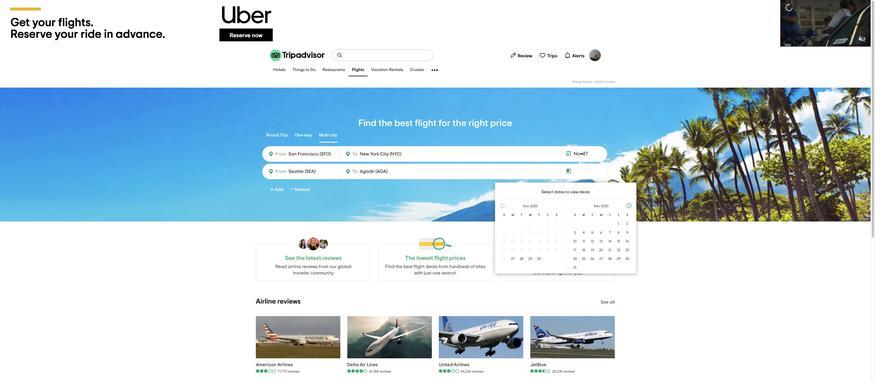Task type: describe. For each thing, give the bounding box(es) containing it.
united airlines link
[[439, 362, 484, 368]]

round trip
[[266, 133, 288, 138]]

flight prices
[[435, 256, 466, 261]]

18 for dec 2023
[[582, 249, 585, 252]]

+ add
[[270, 186, 283, 194]]

cruises
[[410, 68, 424, 72]]

that
[[542, 271, 551, 276]]

w for dec
[[600, 214, 603, 217]]

25 for nov 2023
[[555, 249, 559, 252]]

2023 for dec 2023
[[601, 205, 609, 208]]

deals for view
[[580, 190, 590, 194]]

of
[[471, 265, 475, 269]]

see for see the latest reviews
[[285, 256, 295, 261]]

nov for nov 27
[[574, 152, 582, 156]]

11 for dec 2023
[[583, 240, 585, 243]]

+
[[270, 186, 274, 194]]

way
[[304, 133, 312, 138]]

trips link
[[537, 50, 560, 61]]

12 for dec
[[591, 240, 594, 243]]

from inside find the best flight deals from hundreds of sites with just one search
[[439, 265, 448, 269]]

alerts
[[572, 53, 585, 58]]

nov 2023
[[523, 205, 538, 208]]

united
[[439, 363, 453, 368]]

20 for nov
[[511, 249, 515, 252]]

30 for nov 2023
[[537, 257, 541, 261]]

american
[[256, 363, 276, 368]]

read
[[275, 265, 287, 269]]

remove
[[295, 188, 310, 192]]

flight for for
[[415, 119, 437, 128]]

4 s from the left
[[627, 214, 628, 217]]

american airlines
[[256, 363, 293, 368]]

77,772 reviews
[[278, 370, 300, 374]]

1 person economy
[[503, 188, 542, 193]]

airlines for united airlines
[[454, 363, 470, 368]]

tickets
[[605, 80, 615, 84]]

latest
[[306, 256, 321, 261]]

17 for nov 2023
[[547, 240, 550, 243]]

7 for dec 2023
[[609, 231, 611, 235]]

to for select dates to view deals
[[566, 190, 570, 194]]

deals for flight
[[426, 265, 438, 269]]

find the best flight deals from hundreds of sites with just one search
[[385, 265, 486, 276]]

search image
[[337, 52, 343, 58]]

trips
[[547, 53, 558, 58]]

1 vertical spatial flights
[[583, 80, 593, 84]]

19 for nov
[[503, 249, 506, 252]]

3 of 5 bubbles image for american
[[256, 370, 276, 374]]

77,772 reviews link
[[256, 369, 300, 374]]

one-way link
[[295, 129, 312, 143]]

28 for nov 2023
[[520, 257, 524, 261]]

15 for dec 2023
[[617, 240, 620, 243]]

vacation rentals link
[[368, 64, 407, 76]]

one-way
[[295, 133, 312, 138]]

restaurants link
[[319, 64, 349, 76]]

to for use flyscore to compare flights, then book the one that is right for you
[[537, 265, 541, 269]]

to: for to where? text field corresponding to from where? text field
[[352, 152, 359, 157]]

review
[[518, 53, 533, 58]]

2 for dec 2023
[[627, 222, 629, 226]]

airline reviews link
[[256, 299, 301, 306]]

traveler community
[[293, 271, 334, 276]]

the lowest flight prices
[[405, 256, 466, 261]]

1 horizontal spatial 27
[[583, 152, 588, 156]]

city
[[330, 133, 337, 138]]

20,276
[[552, 370, 563, 374]]

13 for nov
[[512, 240, 515, 243]]

things to do link
[[289, 64, 319, 76]]

9 for nov 2023
[[538, 231, 540, 235]]

16 for nov 2023
[[538, 240, 541, 243]]

multi-city
[[319, 133, 337, 138]]

the inside "use flyscore to compare flights, then book the one that is right for you"
[[600, 265, 607, 269]]

From where? text field
[[287, 168, 336, 176]]

hundreds
[[449, 265, 470, 269]]

54,236 reviews link
[[439, 369, 484, 374]]

w for nov
[[529, 214, 532, 217]]

things to do
[[293, 68, 316, 72]]

77,772
[[278, 370, 287, 374]]

4 t from the left
[[609, 214, 611, 217]]

10 for nov 2023
[[546, 231, 550, 235]]

cheap flights - airline tickets
[[572, 80, 615, 84]]

dec 2023
[[594, 205, 609, 208]]

to where? text field for from where? text box
[[359, 168, 412, 175]]

0 horizontal spatial -
[[291, 185, 293, 194]]

nov for nov 2023
[[523, 205, 530, 208]]

6 for dec
[[600, 231, 602, 235]]

airline reviews
[[256, 299, 301, 306]]

read airline reviews from our global traveler community
[[275, 265, 352, 276]]

20 for dec
[[599, 249, 603, 252]]

0 vertical spatial to
[[306, 68, 310, 72]]

10 for dec 2023
[[574, 240, 577, 243]]

with
[[415, 271, 423, 276]]

4 for nov 2023
[[556, 222, 558, 226]]

the
[[405, 256, 415, 261]]

16 for dec 2023
[[626, 240, 629, 243]]

airlines for american airlines
[[277, 363, 293, 368]]

sites
[[476, 265, 486, 269]]

8 for dec 2023
[[618, 231, 620, 235]]

price
[[491, 119, 512, 128]]

11 for nov 2023
[[556, 231, 558, 235]]

30 for dec 2023
[[626, 257, 630, 261]]

3 for nov 2023
[[547, 222, 549, 226]]

20,276 reviews link
[[531, 369, 575, 374]]

22 for dec 2023
[[617, 249, 621, 252]]

reviews inside read airline reviews from our global traveler community
[[302, 265, 318, 269]]

4 of 5 bubbles image
[[347, 370, 368, 374]]

dec
[[594, 205, 600, 208]]

23 for nov 2023
[[537, 249, 541, 252]]

3 for dec 2023
[[574, 231, 576, 235]]

compare
[[542, 265, 561, 269]]

13 for dec
[[600, 240, 603, 243]]

lowest
[[417, 256, 433, 261]]

delta
[[347, 363, 359, 368]]

0 horizontal spatial 1
[[503, 188, 505, 193]]

1 t from the left
[[521, 214, 523, 217]]

hotels
[[273, 68, 286, 72]]

one search
[[433, 271, 457, 276]]

flights,
[[562, 265, 577, 269]]

from inside read airline reviews from our global traveler community
[[319, 265, 329, 269]]

61,768
[[369, 370, 379, 374]]

restaurants
[[323, 68, 345, 72]]

3.5 of 5 bubbles image
[[531, 370, 551, 374]]

global
[[338, 265, 352, 269]]

all
[[610, 300, 615, 305]]

2 t from the left
[[538, 214, 540, 217]]

31
[[574, 266, 577, 270]]

0 horizontal spatial airline
[[256, 299, 276, 306]]

s m t w t f s for dec
[[574, 214, 628, 217]]

54,236
[[461, 370, 471, 374]]

reviews for airline reviews
[[278, 299, 301, 306]]

round trip link
[[266, 129, 288, 143]]

see all link
[[601, 300, 615, 305]]

cheap
[[572, 80, 582, 84]]

air
[[360, 363, 366, 368]]

airline
[[288, 265, 301, 269]]

reviews for 54,236 reviews
[[472, 370, 484, 374]]

book
[[588, 265, 599, 269]]

cruises link
[[407, 64, 428, 76]]

things
[[293, 68, 305, 72]]

our
[[330, 265, 337, 269]]

- remove
[[291, 185, 310, 194]]

24 for nov 2023
[[546, 249, 550, 252]]

reviews for 61,768 reviews
[[379, 370, 391, 374]]

see for see all
[[601, 300, 609, 305]]

flights link
[[349, 64, 368, 76]]

the for find the best flight for the right price
[[379, 119, 393, 128]]

vacation
[[371, 68, 388, 72]]



Task type: vqa. For each thing, say whether or not it's contained in the screenshot.
the rightmost 16
yes



Task type: locate. For each thing, give the bounding box(es) containing it.
21 for nov 2023
[[520, 249, 523, 252]]

None search field
[[332, 50, 433, 61]]

1 horizontal spatial f
[[618, 214, 620, 217]]

hotels link
[[270, 64, 289, 76]]

find the best flight for the right price
[[359, 119, 512, 128]]

8
[[530, 231, 532, 235], [618, 231, 620, 235]]

1 from: from the top
[[275, 152, 287, 157]]

best for for
[[395, 119, 413, 128]]

4
[[556, 222, 558, 226], [583, 231, 585, 235]]

2 8 from the left
[[618, 231, 620, 235]]

nov 27
[[574, 152, 588, 156]]

flyscore
[[546, 256, 569, 261], [517, 265, 536, 269]]

17 up compare
[[547, 240, 550, 243]]

1 horizontal spatial airline
[[595, 80, 604, 84]]

3 of 5 bubbles image inside 54,236 reviews link
[[439, 370, 459, 374]]

to inside "use flyscore to compare flights, then book the one that is right for you"
[[537, 265, 541, 269]]

1 horizontal spatial 29
[[617, 257, 621, 261]]

reviews inside 20,276 reviews link
[[564, 370, 575, 374]]

0 horizontal spatial 6
[[512, 231, 514, 235]]

find inside find the best flight deals from hundreds of sites with just one search
[[385, 265, 395, 269]]

23
[[537, 249, 541, 252], [626, 249, 629, 252]]

0 horizontal spatial 25
[[555, 249, 559, 252]]

the for see the latest reviews
[[296, 256, 305, 261]]

25 up 'then'
[[582, 257, 586, 261]]

0 horizontal spatial find
[[359, 119, 377, 128]]

0 vertical spatial 3
[[547, 222, 549, 226]]

s m t w t f s down dec 2023
[[574, 214, 628, 217]]

1 horizontal spatial 2
[[627, 222, 629, 226]]

from: for from where? text field
[[275, 152, 287, 157]]

29 for dec 2023
[[617, 257, 621, 261]]

0 horizontal spatial 16
[[538, 240, 541, 243]]

advertisement region
[[0, 0, 871, 47]]

2 7 from the left
[[609, 231, 611, 235]]

1 horizontal spatial 16
[[626, 240, 629, 243]]

just
[[424, 271, 432, 276]]

right right is on the bottom right of the page
[[556, 271, 566, 276]]

2 5 from the left
[[592, 231, 594, 235]]

From where? text field
[[287, 150, 336, 158]]

0 vertical spatial -
[[593, 80, 594, 84]]

1 15 from the left
[[529, 240, 532, 243]]

2 30 from the left
[[626, 257, 630, 261]]

29
[[529, 257, 533, 261], [617, 257, 621, 261]]

- left the remove
[[291, 185, 293, 194]]

from left our
[[319, 265, 329, 269]]

1 30 from the left
[[537, 257, 541, 261]]

1 19 from the left
[[503, 249, 506, 252]]

round
[[266, 133, 279, 138]]

delta air lines link
[[347, 362, 391, 368]]

0 vertical spatial to where? text field
[[359, 150, 412, 158]]

18 up 'then'
[[582, 249, 585, 252]]

12
[[503, 240, 506, 243], [591, 240, 594, 243]]

26 for dec 2023
[[591, 257, 595, 261]]

1 3 of 5 bubbles image from the left
[[256, 370, 276, 374]]

reviews for 77,772 reviews
[[288, 370, 300, 374]]

2
[[538, 222, 540, 226], [627, 222, 629, 226]]

2 from: from the top
[[275, 169, 287, 174]]

1 m from the left
[[512, 214, 514, 217]]

2 29 from the left
[[617, 257, 621, 261]]

5 for nov 2023
[[503, 231, 505, 235]]

0 vertical spatial 25
[[555, 249, 559, 252]]

2 26 from the left
[[591, 257, 595, 261]]

w down nov 2023
[[529, 214, 532, 217]]

0 horizontal spatial nov
[[523, 205, 530, 208]]

1 horizontal spatial 13
[[600, 240, 603, 243]]

1 vertical spatial to:
[[352, 169, 359, 174]]

13
[[512, 240, 515, 243], [600, 240, 603, 243]]

then
[[578, 265, 587, 269]]

deals right view
[[580, 190, 590, 194]]

1 16 from the left
[[538, 240, 541, 243]]

1 horizontal spatial 5
[[592, 231, 594, 235]]

best for deals
[[404, 265, 413, 269]]

6
[[512, 231, 514, 235], [600, 231, 602, 235]]

review link
[[508, 50, 535, 61]]

2 19 from the left
[[591, 249, 594, 252]]

1 s m t w t f s from the left
[[504, 214, 558, 217]]

2 from from the left
[[439, 265, 448, 269]]

1 22 from the left
[[529, 249, 532, 252]]

2 20 from the left
[[599, 249, 603, 252]]

do
[[311, 68, 316, 72]]

5 for dec 2023
[[592, 231, 594, 235]]

1 horizontal spatial 24
[[573, 257, 577, 261]]

1 13 from the left
[[512, 240, 515, 243]]

use
[[508, 265, 516, 269]]

1 for nov
[[530, 222, 531, 226]]

1 horizontal spatial 23
[[626, 249, 629, 252]]

1 28 from the left
[[520, 257, 524, 261]]

1 vertical spatial see
[[601, 300, 609, 305]]

2 vertical spatial to
[[537, 265, 541, 269]]

1 horizontal spatial 15
[[617, 240, 620, 243]]

-
[[593, 80, 594, 84], [291, 185, 293, 194]]

18 for nov 2023
[[555, 240, 558, 243]]

lines
[[367, 363, 378, 368]]

6 for nov
[[512, 231, 514, 235]]

m for nov 2023
[[512, 214, 514, 217]]

1 horizontal spatial 1
[[530, 222, 531, 226]]

1 s from the left
[[504, 214, 505, 217]]

2 f from the left
[[618, 214, 620, 217]]

1 horizontal spatial airlines
[[454, 363, 470, 368]]

to left do
[[306, 68, 310, 72]]

2 28 from the left
[[608, 257, 612, 261]]

0 horizontal spatial airlines
[[277, 363, 293, 368]]

tripadvisor image
[[270, 50, 325, 61]]

1 vertical spatial flyscore
[[517, 265, 536, 269]]

1 vertical spatial 17
[[574, 249, 577, 252]]

2 13 from the left
[[600, 240, 603, 243]]

5
[[503, 231, 505, 235], [592, 231, 594, 235]]

0 horizontal spatial see
[[285, 256, 295, 261]]

1 horizontal spatial 10
[[574, 240, 577, 243]]

for
[[439, 119, 451, 128]]

0 horizontal spatial 23
[[537, 249, 541, 252]]

reviews inside 61,768 reviews link
[[379, 370, 391, 374]]

0 vertical spatial see
[[285, 256, 295, 261]]

1 9 from the left
[[538, 231, 540, 235]]

1 5 from the left
[[503, 231, 505, 235]]

1 horizontal spatial from
[[439, 265, 448, 269]]

2023 down economy
[[530, 205, 538, 208]]

f for nov 2023
[[547, 214, 549, 217]]

1 horizontal spatial 4
[[583, 231, 585, 235]]

0 vertical spatial 24
[[546, 249, 550, 252]]

person
[[506, 188, 521, 193]]

1 airlines from the left
[[277, 363, 293, 368]]

2 m from the left
[[583, 214, 585, 217]]

7
[[521, 231, 523, 235], [609, 231, 611, 235]]

1 horizontal spatial 25
[[582, 257, 586, 261]]

t
[[521, 214, 523, 217], [538, 214, 540, 217], [592, 214, 594, 217], [609, 214, 611, 217]]

2 horizontal spatial to
[[566, 190, 570, 194]]

0 horizontal spatial 11
[[556, 231, 558, 235]]

1 to where? text field from the top
[[359, 150, 412, 158]]

profile picture image
[[589, 50, 601, 61]]

27 for nov 2023
[[511, 257, 515, 261]]

3 of 5 bubbles image down united
[[439, 370, 459, 374]]

add
[[275, 188, 283, 192]]

25 up compare
[[555, 249, 559, 252]]

from up one search
[[439, 265, 448, 269]]

2023 right dec
[[601, 205, 609, 208]]

1 horizontal spatial 3 of 5 bubbles image
[[439, 370, 459, 374]]

2 airlines from the left
[[454, 363, 470, 368]]

1 horizontal spatial deals
[[580, 190, 590, 194]]

18 up compare
[[555, 240, 558, 243]]

1 horizontal spatial 8
[[618, 231, 620, 235]]

see all
[[601, 300, 615, 305]]

20,276 reviews
[[552, 370, 575, 374]]

1 2 from the left
[[538, 222, 540, 226]]

2 23 from the left
[[626, 249, 629, 252]]

2 6 from the left
[[600, 231, 602, 235]]

0 horizontal spatial 13
[[512, 240, 515, 243]]

s
[[504, 214, 505, 217], [556, 214, 558, 217], [574, 214, 576, 217], [627, 214, 628, 217]]

0 vertical spatial 11
[[556, 231, 558, 235]]

0 vertical spatial flight
[[415, 119, 437, 128]]

17 up 31
[[574, 249, 577, 252]]

1 horizontal spatial find
[[385, 265, 395, 269]]

0 horizontal spatial 30
[[537, 257, 541, 261]]

0 vertical spatial deals
[[580, 190, 590, 194]]

22 for nov 2023
[[529, 249, 532, 252]]

8 for nov 2023
[[530, 231, 532, 235]]

9 for dec 2023
[[627, 231, 629, 235]]

1 horizontal spatial -
[[593, 80, 594, 84]]

24 for dec 2023
[[573, 257, 577, 261]]

1 vertical spatial 3
[[574, 231, 576, 235]]

to where? text field for from where? text field
[[359, 150, 412, 158]]

from: up add
[[275, 169, 287, 174]]

economy
[[523, 188, 542, 193]]

0 horizontal spatial 3
[[547, 222, 549, 226]]

united airlines
[[439, 363, 470, 368]]

0 horizontal spatial deals
[[426, 265, 438, 269]]

best inside find the best flight deals from hundreds of sites with just one search
[[404, 265, 413, 269]]

find for find the best flight deals from hundreds of sites with just one search
[[385, 265, 395, 269]]

view
[[571, 190, 579, 194]]

0 horizontal spatial 4
[[556, 222, 558, 226]]

flights right cheap
[[583, 80, 593, 84]]

1
[[503, 188, 505, 193], [530, 222, 531, 226], [618, 222, 620, 226]]

1 vertical spatial 25
[[582, 257, 586, 261]]

1 20 from the left
[[511, 249, 515, 252]]

17 for dec 2023
[[574, 249, 577, 252]]

2 22 from the left
[[617, 249, 621, 252]]

0 horizontal spatial s m t w t f s
[[504, 214, 558, 217]]

w
[[529, 214, 532, 217], [600, 214, 603, 217]]

12 for nov
[[503, 240, 506, 243]]

flight
[[415, 119, 437, 128], [414, 265, 425, 269]]

2 15 from the left
[[617, 240, 620, 243]]

1 horizontal spatial 7
[[609, 231, 611, 235]]

1 vertical spatial nov
[[523, 205, 530, 208]]

0 horizontal spatial 28
[[520, 257, 524, 261]]

1 horizontal spatial m
[[583, 214, 585, 217]]

airlines up 54,236 reviews link
[[454, 363, 470, 368]]

reviews inside 77,772 reviews link
[[288, 370, 300, 374]]

3 of 5 bubbles image inside 77,772 reviews link
[[256, 370, 276, 374]]

2 9 from the left
[[627, 231, 629, 235]]

rentals
[[389, 68, 403, 72]]

1 from from the left
[[319, 265, 329, 269]]

0 vertical spatial 17
[[547, 240, 550, 243]]

26 for nov 2023
[[502, 257, 506, 261]]

19 for dec
[[591, 249, 594, 252]]

from: for from where? text box
[[275, 169, 287, 174]]

0 horizontal spatial 12
[[503, 240, 506, 243]]

1 f from the left
[[547, 214, 549, 217]]

0 vertical spatial nov
[[574, 152, 582, 156]]

deals up just
[[426, 265, 438, 269]]

delta air lines
[[347, 363, 378, 368]]

1 vertical spatial 10
[[574, 240, 577, 243]]

m
[[512, 214, 514, 217], [583, 214, 585, 217]]

reviews for 20,276 reviews
[[564, 370, 575, 374]]

2 2023 from the left
[[601, 205, 609, 208]]

2 for nov 2023
[[538, 222, 540, 226]]

1 horizontal spatial flights
[[583, 80, 593, 84]]

- left tickets
[[593, 80, 594, 84]]

deals inside find the best flight deals from hundreds of sites with just one search
[[426, 265, 438, 269]]

flight up with
[[414, 265, 425, 269]]

select dates to view deals
[[542, 190, 590, 194]]

the
[[379, 119, 393, 128], [453, 119, 467, 128], [296, 256, 305, 261], [396, 265, 403, 269], [600, 265, 607, 269]]

27 for dec 2023
[[600, 257, 603, 261]]

2 to where? text field from the top
[[359, 168, 412, 175]]

3
[[547, 222, 549, 226], [574, 231, 576, 235]]

25 for dec 2023
[[582, 257, 586, 261]]

3 of 5 bubbles image down american
[[256, 370, 276, 374]]

s m t w t f s down nov 2023
[[504, 214, 558, 217]]

1 horizontal spatial 14
[[609, 240, 612, 243]]

1 horizontal spatial see
[[601, 300, 609, 305]]

15 for nov 2023
[[529, 240, 532, 243]]

flight inside find the best flight deals from hundreds of sites with just one search
[[414, 265, 425, 269]]

0 horizontal spatial 21
[[520, 249, 523, 252]]

1 w from the left
[[529, 214, 532, 217]]

24 up 31
[[573, 257, 577, 261]]

1 vertical spatial find
[[385, 265, 395, 269]]

3 t from the left
[[592, 214, 594, 217]]

dates
[[554, 190, 565, 194]]

1 14 from the left
[[520, 240, 523, 243]]

3 of 5 bubbles image for united
[[439, 370, 459, 374]]

1 horizontal spatial 17
[[574, 249, 577, 252]]

1 horizontal spatial flyscore
[[546, 256, 569, 261]]

1 horizontal spatial 12
[[591, 240, 594, 243]]

one
[[533, 271, 541, 276]]

the inside find the best flight deals from hundreds of sites with just one search
[[396, 265, 403, 269]]

flights left vacation
[[352, 68, 364, 72]]

2 12 from the left
[[591, 240, 594, 243]]

w down dec 2023
[[600, 214, 603, 217]]

multi-city link
[[319, 129, 337, 143]]

jetblue
[[531, 363, 547, 368]]

1 horizontal spatial 9
[[627, 231, 629, 235]]

s m t w t f s for nov
[[504, 214, 558, 217]]

1 23 from the left
[[537, 249, 541, 252]]

2 21 from the left
[[609, 249, 612, 252]]

vacation rentals
[[371, 68, 403, 72]]

1 21 from the left
[[520, 249, 523, 252]]

1 7 from the left
[[521, 231, 523, 235]]

7 for nov 2023
[[521, 231, 523, 235]]

0 horizontal spatial 29
[[529, 257, 533, 261]]

16
[[538, 240, 541, 243], [626, 240, 629, 243]]

2 s from the left
[[556, 214, 558, 217]]

1 vertical spatial best
[[404, 265, 413, 269]]

1 8 from the left
[[530, 231, 532, 235]]

airlines
[[277, 363, 293, 368], [454, 363, 470, 368]]

flight for deals
[[414, 265, 425, 269]]

1 vertical spatial -
[[291, 185, 293, 194]]

1 vertical spatial to
[[566, 190, 570, 194]]

f
[[547, 214, 549, 217], [618, 214, 620, 217]]

from: down round trip link
[[275, 152, 287, 157]]

jetblue link
[[531, 362, 575, 368]]

see left all
[[601, 300, 609, 305]]

2 16 from the left
[[626, 240, 629, 243]]

2023
[[530, 205, 538, 208], [601, 205, 609, 208]]

2023 for nov 2023
[[530, 205, 538, 208]]

airlines up 77,772
[[277, 363, 293, 368]]

trip
[[280, 133, 288, 138]]

1 12 from the left
[[503, 240, 506, 243]]

0 vertical spatial from:
[[275, 152, 287, 157]]

0 horizontal spatial 14
[[520, 240, 523, 243]]

2 3 of 5 bubbles image from the left
[[439, 370, 459, 374]]

from
[[319, 265, 329, 269], [439, 265, 448, 269]]

10
[[546, 231, 550, 235], [574, 240, 577, 243]]

alerts link
[[562, 50, 587, 61]]

14 for dec 2023
[[609, 240, 612, 243]]

0 vertical spatial 4
[[556, 222, 558, 226]]

flyscore up one
[[517, 265, 536, 269]]

see up airline
[[285, 256, 295, 261]]

to left view
[[566, 190, 570, 194]]

0 horizontal spatial 17
[[547, 240, 550, 243]]

14 for nov 2023
[[520, 240, 523, 243]]

1 horizontal spatial nov
[[574, 152, 582, 156]]

0 horizontal spatial 20
[[511, 249, 515, 252]]

is
[[552, 271, 555, 276]]

1 horizontal spatial to
[[537, 265, 541, 269]]

find
[[359, 119, 377, 128], [385, 265, 395, 269]]

to
[[306, 68, 310, 72], [566, 190, 570, 194], [537, 265, 541, 269]]

select
[[542, 190, 554, 194]]

0 horizontal spatial right
[[469, 119, 489, 128]]

flyscore inside "use flyscore to compare flights, then book the one that is right for you"
[[517, 265, 536, 269]]

4 for dec 2023
[[583, 231, 585, 235]]

1 horizontal spatial right
[[556, 271, 566, 276]]

0 horizontal spatial 7
[[521, 231, 523, 235]]

61,768 reviews
[[369, 370, 391, 374]]

23 for dec 2023
[[626, 249, 629, 252]]

1 for dec
[[618, 222, 620, 226]]

1 26 from the left
[[502, 257, 506, 261]]

25
[[555, 249, 559, 252], [582, 257, 586, 261]]

To where? text field
[[359, 150, 412, 158], [359, 168, 412, 175]]

right inside "use flyscore to compare flights, then book the one that is right for you"
[[556, 271, 566, 276]]

reviews inside 54,236 reviews link
[[472, 370, 484, 374]]

27
[[583, 152, 588, 156], [511, 257, 515, 261], [600, 257, 603, 261]]

2 horizontal spatial 27
[[600, 257, 603, 261]]

2 14 from the left
[[609, 240, 612, 243]]

f for dec 2023
[[618, 214, 620, 217]]

find for find the best flight for the right price
[[359, 119, 377, 128]]

2 2 from the left
[[627, 222, 629, 226]]

28 for dec 2023
[[608, 257, 612, 261]]

1 29 from the left
[[529, 257, 533, 261]]

2 to: from the top
[[352, 169, 359, 174]]

flyscore up compare
[[546, 256, 569, 261]]

3 of 5 bubbles image
[[256, 370, 276, 374], [439, 370, 459, 374]]

0 horizontal spatial 18
[[555, 240, 558, 243]]

to:
[[352, 152, 359, 157], [352, 169, 359, 174]]

m for dec 2023
[[583, 214, 585, 217]]

26
[[502, 257, 506, 261], [591, 257, 595, 261]]

1 horizontal spatial 6
[[600, 231, 602, 235]]

2 s m t w t f s from the left
[[574, 214, 628, 217]]

2 w from the left
[[600, 214, 603, 217]]

21 for dec 2023
[[609, 249, 612, 252]]

3 s from the left
[[574, 214, 576, 217]]

multi-
[[319, 133, 330, 138]]

to up one
[[537, 265, 541, 269]]

0 vertical spatial 18
[[555, 240, 558, 243]]

0 horizontal spatial 5
[[503, 231, 505, 235]]

right left price
[[469, 119, 489, 128]]

1 2023 from the left
[[530, 205, 538, 208]]

to: for to where? text field associated with from where? text box
[[352, 169, 359, 174]]

1 horizontal spatial w
[[600, 214, 603, 217]]

29 for nov 2023
[[529, 257, 533, 261]]

1 vertical spatial 11
[[583, 240, 585, 243]]

1 to: from the top
[[352, 152, 359, 157]]

1 horizontal spatial 2023
[[601, 205, 609, 208]]

24 up compare
[[546, 249, 550, 252]]

0 vertical spatial right
[[469, 119, 489, 128]]

0 horizontal spatial flights
[[352, 68, 364, 72]]

0 vertical spatial flights
[[352, 68, 364, 72]]

the for find the best flight deals from hundreds of sites with just one search
[[396, 265, 403, 269]]

flight left for
[[415, 119, 437, 128]]

0 vertical spatial best
[[395, 119, 413, 128]]

american airlines link
[[256, 362, 300, 368]]

0 vertical spatial airline
[[595, 80, 604, 84]]

1 6 from the left
[[512, 231, 514, 235]]



